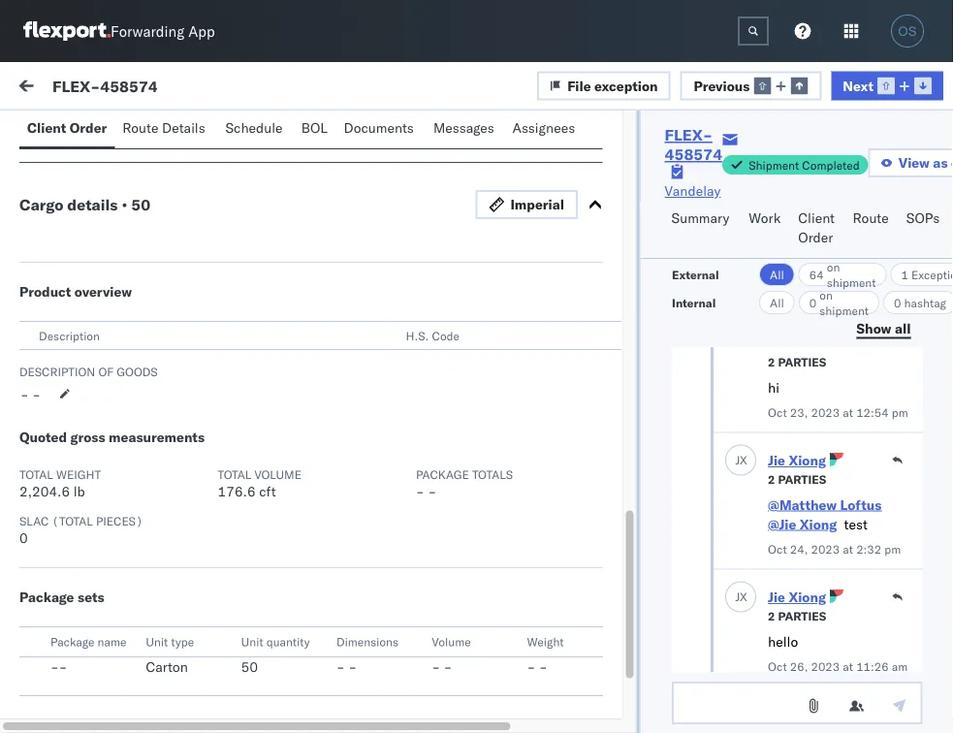 Task type: vqa. For each thing, say whether or not it's contained in the screenshot.
at
yes



Task type: locate. For each thing, give the bounding box(es) containing it.
1 vertical spatial 2 parties
[[768, 472, 826, 487]]

0 horizontal spatial •
[[122, 195, 127, 214]]

0 vertical spatial dec
[[326, 313, 350, 330]]

documents button
[[336, 111, 426, 148]]

external down my work
[[31, 123, 82, 140]]

exceptio
[[911, 267, 953, 282]]

1 vertical spatial on
[[819, 288, 833, 302]]

on for 0
[[819, 288, 833, 302]]

all button left 64
[[759, 263, 795, 286]]

0 vertical spatial description
[[39, 328, 100, 343]]

client down related work item/shipment in the top of the page
[[798, 209, 835, 226]]

pst
[[485, 313, 509, 330], [476, 487, 500, 504], [468, 662, 492, 679]]

1 vertical spatial description
[[19, 364, 95, 379]]

2 unit from the left
[[241, 635, 263, 649]]

pst down totals
[[476, 487, 500, 504]]

zhao down internal (0) button
[[166, 210, 197, 227]]

oct left 23,
[[768, 405, 787, 420]]

oct for hi
[[768, 405, 787, 420]]

1 vertical spatial 2
[[768, 472, 775, 487]]

0 horizontal spatial order
[[70, 119, 107, 136]]

1 ttt from the top
[[58, 243, 73, 260]]

0 vertical spatial 2
[[768, 355, 775, 369]]

2 for hello
[[768, 609, 775, 624]]

2 jie xiong from the top
[[768, 589, 826, 606]]

2 resize handle column header from the left
[[497, 162, 520, 733]]

description up description of goods
[[39, 328, 100, 343]]

previous
[[694, 77, 750, 94]]

1 x from the top
[[740, 452, 747, 467]]

2 for hi
[[768, 355, 775, 369]]

2 parties up hi
[[768, 355, 826, 369]]

0 vertical spatial oct
[[768, 405, 787, 420]]

jie xiong button for oct 24, 2023 at 2:32 pm
[[768, 452, 826, 469]]

- - down dimensions
[[337, 658, 357, 675]]

external inside button
[[31, 123, 82, 140]]

1 2 parties button from the top
[[768, 353, 826, 370]]

x for oct 24, 2023 at 2:32 pm
[[740, 452, 747, 467]]

shipment inside 64 on shipment
[[827, 275, 876, 289]]

4 zhao from the top
[[166, 472, 197, 489]]

at inside the "hello oct 26, 2023 at 11:26 am"
[[843, 659, 853, 674]]

0 vertical spatial route
[[122, 119, 159, 136]]

3 jason- from the top
[[94, 385, 137, 401]]

client order down my work
[[27, 119, 107, 136]]

c
[[951, 154, 953, 171]]

0 vertical spatial jie
[[768, 452, 785, 469]]

on inside 0 on shipment
[[819, 288, 833, 302]]

6 test from the top
[[137, 646, 163, 663]]

2 jie from the top
[[768, 589, 785, 606]]

0 vertical spatial pm
[[452, 487, 473, 504]]

4 jason- from the top
[[94, 472, 137, 489]]

summary
[[672, 209, 729, 226]]

2 dec from the top
[[326, 487, 350, 504]]

internal for internal
[[672, 295, 716, 310]]

j x
[[735, 452, 747, 467], [735, 589, 747, 604]]

1 vertical spatial x
[[740, 589, 747, 604]]

jie for oct 26, 2023 at 11:26 am
[[768, 589, 785, 606]]

1 jason- from the top
[[94, 210, 137, 227]]

z right cargo
[[70, 212, 75, 224]]

all for 0
[[770, 295, 784, 310]]

0 vertical spatial 2026,
[[378, 313, 416, 330]]

1 vertical spatial client order
[[798, 209, 835, 246]]

0 vertical spatial •
[[151, 115, 157, 135]]

1 vertical spatial work
[[777, 168, 802, 183]]

jason-test zhao up overview
[[94, 210, 197, 227]]

0 vertical spatial external
[[31, 123, 82, 140]]

5 jason-test zhao from the top
[[94, 559, 197, 576]]

oct
[[768, 405, 787, 420], [768, 542, 787, 557], [768, 659, 787, 674]]

message button
[[136, 62, 234, 114]]

jie xiong button up hello
[[768, 589, 826, 606]]

pieces)
[[96, 514, 143, 528]]

shipment up the show
[[819, 303, 868, 318]]

resize handle column header for category
[[700, 162, 724, 733]]

z right --
[[70, 649, 75, 661]]

1 2 parties from the top
[[768, 355, 826, 369]]

1 horizontal spatial external
[[672, 267, 719, 282]]

quoted gross measurements
[[19, 429, 205, 446]]

at for hello
[[843, 659, 853, 674]]

2 2 parties from the top
[[768, 472, 826, 487]]

5 jason- from the top
[[94, 559, 137, 576]]

test
[[137, 210, 163, 227], [137, 297, 163, 314], [137, 385, 163, 401], [137, 472, 163, 489], [137, 559, 163, 576], [137, 646, 163, 663]]

1 dec from the top
[[326, 313, 350, 330]]

goods right of
[[117, 364, 158, 379]]

(0) for internal (0)
[[181, 123, 206, 140]]

1 vertical spatial all
[[770, 295, 784, 310]]

jason- right "lb"
[[94, 472, 137, 489]]

message
[[144, 80, 201, 96], [225, 123, 282, 140], [60, 168, 107, 183]]

jason- up of
[[94, 297, 137, 314]]

1 oct from the top
[[768, 405, 787, 420]]

- - down volume
[[432, 658, 452, 675]]

@jie xiong test
[[768, 515, 867, 532]]

test down measurements
[[137, 472, 163, 489]]

package sets
[[19, 589, 104, 606]]

test down pieces)
[[137, 559, 163, 576]]

5 zhao from the top
[[166, 559, 197, 576]]

2 jie xiong button from the top
[[768, 589, 826, 606]]

- -
[[20, 386, 41, 403], [337, 658, 357, 675], [432, 658, 452, 675], [527, 658, 548, 675]]

6 zhao from the top
[[166, 646, 197, 663]]

0 vertical spatial internal
[[130, 123, 178, 140]]

4 resize handle column header from the left
[[904, 162, 927, 733]]

unit type
[[146, 635, 194, 649]]

total up 176.6
[[218, 467, 252, 482]]

1 unit from the left
[[146, 635, 168, 649]]

order up 64
[[798, 229, 833, 246]]

0 horizontal spatial total
[[19, 467, 53, 482]]

0 horizontal spatial client order button
[[19, 111, 115, 148]]

hello oct 26, 2023 at 11:26 am
[[768, 633, 907, 674]]

0 vertical spatial all
[[770, 267, 784, 282]]

jie up hello
[[768, 589, 785, 606]]

all for 64
[[770, 267, 784, 282]]

resize handle column header for message
[[294, 162, 317, 733]]

1 vertical spatial parties
[[778, 472, 826, 487]]

458574 up vandelay
[[665, 144, 723, 164]]

zhao down measurements
[[166, 472, 197, 489]]

at left 12:54
[[843, 405, 853, 420]]

internal (0) button
[[122, 114, 218, 152]]

1 jie from the top
[[768, 452, 785, 469]]

oct 24, 2023 at 2:32 pm
[[768, 542, 901, 557]]

1 vertical spatial jie
[[768, 589, 785, 606]]

5 test from the top
[[137, 559, 163, 576]]

internal (0)
[[130, 123, 206, 140]]

unit
[[146, 635, 168, 649], [241, 635, 263, 649]]

0 horizontal spatial client
[[27, 119, 66, 136]]

show all button
[[845, 314, 922, 343]]

1 horizontal spatial route
[[853, 209, 889, 226]]

0 vertical spatial xiong
[[788, 452, 826, 469]]

0
[[161, 115, 170, 135], [809, 295, 816, 310], [894, 295, 901, 310], [19, 530, 28, 546]]

all button left 0 on shipment
[[759, 291, 795, 314]]

on down 64
[[819, 288, 833, 302]]

2 parties button
[[768, 353, 826, 370], [768, 470, 826, 487], [768, 607, 826, 624]]

flex- 458574 down "24," on the right bottom
[[732, 575, 824, 592]]

j z up @
[[66, 649, 75, 661]]

route for route details
[[122, 119, 159, 136]]

2 vertical spatial xiong
[[788, 589, 826, 606]]

1 j x from the top
[[735, 452, 747, 467]]

1 vertical spatial j x
[[735, 589, 747, 604]]

1 vertical spatial order
[[798, 229, 833, 246]]

route
[[122, 119, 159, 136], [853, 209, 889, 226]]

2 parties up @matthew
[[768, 472, 826, 487]]

total up 2,204.6
[[19, 467, 53, 482]]

file
[[567, 77, 591, 94]]

0 horizontal spatial route
[[122, 119, 159, 136]]

0 vertical spatial pst
[[485, 313, 509, 330]]

0 vertical spatial 2 parties
[[768, 355, 826, 369]]

3 parties from the top
[[778, 609, 826, 624]]

0 inside 0 on shipment
[[809, 295, 816, 310]]

3 2 parties button from the top
[[768, 607, 826, 624]]

1 at from the top
[[843, 405, 853, 420]]

None text field
[[738, 16, 769, 46], [672, 682, 922, 724], [738, 16, 769, 46], [672, 682, 922, 724]]

3 2 from the top
[[768, 609, 775, 624]]

3 test from the top
[[137, 385, 163, 401]]

1 horizontal spatial •
[[151, 115, 157, 135]]

external for external (0)
[[31, 123, 82, 140]]

j
[[66, 212, 70, 224], [66, 387, 70, 399], [735, 452, 740, 467], [66, 474, 70, 486], [66, 561, 70, 573], [735, 589, 740, 604], [66, 649, 70, 661]]

ttt for z
[[58, 331, 73, 348]]

jie
[[768, 452, 785, 469], [768, 589, 785, 606]]

z
[[70, 212, 75, 224], [70, 299, 75, 312], [70, 387, 75, 399], [70, 474, 75, 486], [70, 561, 75, 573], [70, 649, 75, 661]]

2 vertical spatial parties
[[778, 609, 826, 624]]

gross
[[70, 429, 105, 446]]

2 parties
[[768, 355, 826, 369], [768, 472, 826, 487], [768, 609, 826, 624]]

jason-test zhao up of
[[94, 297, 197, 314]]

pm for 6:47
[[452, 487, 473, 504]]

2 jason-test zhao from the top
[[94, 297, 197, 314]]

2 vertical spatial at
[[843, 659, 853, 674]]

all left 0 on shipment
[[770, 295, 784, 310]]

1 vertical spatial 2023
[[811, 542, 840, 557]]

1 vertical spatial jie xiong button
[[768, 589, 826, 606]]

0 vertical spatial package
[[416, 467, 469, 482]]

parties up hi
[[778, 355, 826, 369]]

0 horizontal spatial work
[[56, 75, 106, 101]]

jason- down of
[[94, 385, 137, 401]]

package inside package totals - -
[[416, 467, 469, 482]]

test left msg
[[58, 418, 82, 435]]

message inside button
[[144, 80, 201, 96]]

2 parties button up hi
[[768, 353, 826, 370]]

2 at from the top
[[843, 542, 853, 557]]

1 vertical spatial oct
[[768, 542, 787, 557]]

0 vertical spatial work
[[56, 75, 106, 101]]

2 2 from the top
[[768, 472, 775, 487]]

1 horizontal spatial work
[[777, 168, 802, 183]]

total inside total weight 2,204.6 lb
[[19, 467, 53, 482]]

route down "item/shipment" in the top right of the page
[[853, 209, 889, 226]]

3 dec from the top
[[326, 662, 350, 679]]

show all
[[856, 320, 911, 337]]

2026, for 20,
[[378, 313, 416, 330]]

dec left 8, at the bottom left of the page
[[326, 662, 350, 679]]

0 vertical spatial jie xiong button
[[768, 452, 826, 469]]

volume
[[255, 467, 302, 482]]

flex- 458574 link
[[665, 125, 723, 164]]

2 parties button for hello
[[768, 607, 826, 624]]

total weight 2,204.6 lb
[[19, 467, 101, 500]]

x
[[740, 452, 747, 467], [740, 589, 747, 604]]

2 2 parties button from the top
[[768, 470, 826, 487]]

0 horizontal spatial unit
[[146, 635, 168, 649]]

1 horizontal spatial client order
[[798, 209, 835, 246]]

ttt up description of goods
[[58, 331, 73, 348]]

package for package name
[[50, 635, 94, 649]]

on for 64
[[827, 259, 840, 274]]

2023 inside hi oct 23, 2023 at 12:54 pm
[[811, 405, 840, 420]]

0 vertical spatial 2023
[[811, 405, 840, 420]]

1 vertical spatial jie xiong
[[768, 589, 826, 606]]

test up measurements
[[137, 385, 163, 401]]

2 vertical spatial pst
[[468, 662, 492, 679]]

x for oct 26, 2023 at 11:26 am
[[740, 589, 747, 604]]

2 z from the top
[[70, 299, 75, 312]]

2 parties for hello
[[768, 609, 826, 624]]

3 at from the top
[[843, 659, 853, 674]]

ttt for j
[[58, 243, 73, 260]]

show
[[856, 320, 891, 337]]

• right "details"
[[122, 195, 127, 214]]

on inside 64 on shipment
[[827, 259, 840, 274]]

on
[[827, 259, 840, 274], [819, 288, 833, 302]]

zhao right overview
[[166, 297, 197, 314]]

description for description
[[39, 328, 100, 343]]

0 vertical spatial parties
[[778, 355, 826, 369]]

order inside client order
[[798, 229, 833, 246]]

1 test from the top
[[137, 210, 163, 227]]

0 vertical spatial 50
[[131, 195, 151, 214]]

2 vertical spatial oct
[[768, 659, 787, 674]]

weight
[[56, 467, 101, 482]]

23,
[[790, 405, 808, 420]]

1 all button from the top
[[759, 263, 795, 286]]

2 (0) from the left
[[181, 123, 206, 140]]

resize handle column header for related work item/shipment
[[904, 162, 927, 733]]

pm right 2:32
[[884, 542, 901, 557]]

jie up @matthew
[[768, 452, 785, 469]]

jie xiong up hello
[[768, 589, 826, 606]]

1 vertical spatial message
[[225, 123, 282, 140]]

0 on shipment
[[809, 288, 868, 318]]

1 2 from the top
[[768, 355, 775, 369]]

internal inside button
[[130, 123, 178, 140]]

6 jason- from the top
[[94, 646, 137, 663]]

0 vertical spatial ttt
[[58, 243, 73, 260]]

1 vertical spatial route
[[853, 209, 889, 226]]

2023 for hi
[[811, 405, 840, 420]]

jason-test zhao
[[94, 210, 197, 227], [94, 297, 197, 314], [94, 385, 197, 401], [94, 472, 197, 489], [94, 559, 197, 576], [94, 646, 197, 663]]

2 parties button up @matthew
[[768, 470, 826, 487]]

completed
[[802, 158, 860, 172]]

pst for dec 20, 2026, 12:35 am pst
[[485, 313, 509, 330]]

3 resize handle column header from the left
[[700, 162, 724, 733]]

pst down volume
[[468, 662, 492, 679]]

dec left 17,
[[326, 487, 350, 504]]

resize handle column header right cft
[[294, 162, 317, 733]]

zhao right name
[[166, 646, 197, 663]]

50
[[131, 195, 151, 214], [241, 658, 258, 675]]

on right 64
[[827, 259, 840, 274]]

0 vertical spatial order
[[70, 119, 107, 136]]

458574 down hello
[[773, 662, 824, 679]]

11:26
[[856, 659, 888, 674]]

pm right 12:54
[[891, 405, 908, 420]]

j z right cargo
[[66, 212, 75, 224]]

1 horizontal spatial total
[[218, 467, 252, 482]]

message inside button
[[225, 123, 282, 140]]

parties up @matthew
[[778, 472, 826, 487]]

z up description of goods
[[70, 299, 75, 312]]

2023 right "24," on the right bottom
[[811, 542, 840, 557]]

resize handle column header right 12:54
[[904, 162, 927, 733]]

jason-test zhao down measurements
[[94, 472, 197, 489]]

schedule button
[[218, 111, 294, 148]]

0 vertical spatial shipment
[[827, 275, 876, 289]]

0 vertical spatial at
[[843, 405, 853, 420]]

0 vertical spatial client order
[[27, 119, 107, 136]]

3 2023 from the top
[[811, 659, 840, 674]]

2 vertical spatial 2 parties
[[768, 609, 826, 624]]

1 all from the top
[[770, 267, 784, 282]]

route button
[[845, 201, 899, 258]]

1 2023 from the top
[[811, 405, 840, 420]]

0 vertical spatial x
[[740, 452, 747, 467]]

@matthew
[[768, 496, 837, 513]]

at left 2:32
[[843, 542, 853, 557]]

2 j x from the top
[[735, 589, 747, 604]]

oct inside the "hello oct 26, 2023 at 11:26 am"
[[768, 659, 787, 674]]

flex- right summary
[[732, 225, 773, 242]]

1 zhao from the top
[[166, 210, 197, 227]]

flex-
[[52, 76, 100, 95], [665, 125, 713, 144], [732, 225, 773, 242], [732, 313, 773, 330], [732, 400, 773, 417], [732, 487, 773, 504], [732, 575, 773, 592], [732, 662, 773, 679]]

dec for dec 20, 2026, 12:35 am pst
[[326, 313, 350, 330]]

resize handle column header
[[294, 162, 317, 733], [497, 162, 520, 733], [700, 162, 724, 733], [904, 162, 927, 733]]

1 horizontal spatial client
[[798, 209, 835, 226]]

1 vertical spatial client order button
[[791, 201, 845, 258]]

1 vertical spatial shipment
[[819, 303, 868, 318]]

3 2 parties from the top
[[768, 609, 826, 624]]

3 oct from the top
[[768, 659, 787, 674]]

0 vertical spatial on
[[827, 259, 840, 274]]

2 all button from the top
[[759, 291, 795, 314]]

2026,
[[378, 313, 416, 330], [378, 487, 416, 504], [369, 662, 407, 679]]

2 up hi
[[768, 355, 775, 369]]

test
[[58, 418, 82, 435], [58, 505, 82, 522], [844, 515, 867, 532], [58, 593, 82, 610]]

my
[[19, 75, 50, 101]]

1 vertical spatial internal
[[672, 295, 716, 310]]

2 vertical spatial 2023
[[811, 659, 840, 674]]

oct left "24," on the right bottom
[[768, 542, 787, 557]]

oct left 26,
[[768, 659, 787, 674]]

1 vertical spatial 50
[[241, 658, 258, 675]]

2 x from the top
[[740, 589, 747, 604]]

oct inside hi oct 23, 2023 at 12:54 pm
[[768, 405, 787, 420]]

0 horizontal spatial message
[[60, 168, 107, 183]]

5 z from the top
[[70, 561, 75, 573]]

6 jason-test zhao from the top
[[94, 646, 197, 663]]

2 vertical spatial dec
[[326, 662, 350, 679]]

2023 right 23,
[[811, 405, 840, 420]]

0 vertical spatial message
[[144, 80, 201, 96]]

test right overview
[[137, 297, 163, 314]]

jie xiong button for oct 26, 2023 at 11:26 am
[[768, 589, 826, 606]]

12:35
[[419, 313, 457, 330]]

route details
[[122, 119, 205, 136]]

1 horizontal spatial message
[[144, 80, 201, 96]]

pm right 6:39
[[444, 662, 464, 679]]

flexport. image
[[23, 21, 111, 41]]

internal
[[130, 123, 178, 140], [672, 295, 716, 310]]

2 total from the left
[[218, 467, 252, 482]]

package totals - -
[[416, 467, 513, 500]]

0 vertical spatial j x
[[735, 452, 747, 467]]

shipment inside 0 on shipment
[[819, 303, 868, 318]]

1 total from the left
[[19, 467, 53, 482]]

external down summary button
[[672, 267, 719, 282]]

weight
[[527, 635, 564, 649]]

test right "details"
[[137, 210, 163, 227]]

total
[[19, 467, 53, 482], [218, 467, 252, 482]]

1 resize handle column header from the left
[[294, 162, 317, 733]]

bol button
[[294, 111, 336, 148]]

2026, right 8, at the bottom left of the page
[[369, 662, 407, 679]]

jason-test zhao down of
[[94, 385, 197, 401]]

jason-
[[94, 210, 137, 227], [94, 297, 137, 314], [94, 385, 137, 401], [94, 472, 137, 489], [94, 559, 137, 576], [94, 646, 137, 663]]

1 (0) from the left
[[85, 123, 111, 140]]

j z
[[66, 212, 75, 224], [66, 387, 75, 399], [66, 474, 75, 486], [66, 561, 75, 573], [66, 649, 75, 661]]

1 horizontal spatial internal
[[672, 295, 716, 310]]

2 all from the top
[[770, 295, 784, 310]]

1 vertical spatial 2026,
[[378, 487, 416, 504]]

all button for 64
[[759, 263, 795, 286]]

1 vertical spatial pm
[[444, 662, 464, 679]]

1 horizontal spatial unit
[[241, 635, 263, 649]]

0 horizontal spatial client order
[[27, 119, 107, 136]]

unit left type
[[146, 635, 168, 649]]

client order button up 64
[[791, 201, 845, 258]]

5 j z from the top
[[66, 649, 75, 661]]

2 vertical spatial 2
[[768, 609, 775, 624]]

2026, for 17,
[[378, 487, 416, 504]]

xiong
[[788, 452, 826, 469], [799, 515, 837, 532], [788, 589, 826, 606]]

2 ttt from the top
[[58, 331, 73, 348]]

message up route details
[[144, 80, 201, 96]]

shipment
[[827, 275, 876, 289], [819, 303, 868, 318]]

1 jie xiong button from the top
[[768, 452, 826, 469]]

item/shipment
[[805, 168, 885, 183]]

2 parties from the top
[[778, 472, 826, 487]]

jie xiong up @matthew
[[768, 452, 826, 469]]

jie for oct 24, 2023 at 2:32 pm
[[768, 452, 785, 469]]

1 vertical spatial •
[[122, 195, 127, 214]]

0 vertical spatial pm
[[891, 405, 908, 420]]

message for message list
[[225, 123, 282, 140]]

1 vertical spatial client
[[798, 209, 835, 226]]

2 parties for hi
[[768, 355, 826, 369]]

xiong up @matthew
[[788, 452, 826, 469]]

64 on shipment
[[809, 259, 876, 289]]

all button
[[759, 263, 795, 286], [759, 291, 795, 314]]

sets
[[77, 589, 104, 606]]

6:47
[[419, 487, 449, 504]]

1 vertical spatial dec
[[326, 487, 350, 504]]

assignees
[[513, 119, 575, 136]]

0 horizontal spatial internal
[[130, 123, 178, 140]]

unit for unit quantity
[[241, 635, 263, 649]]

at left 11:26
[[843, 659, 853, 674]]

work up dangerous goods • 0
[[56, 75, 106, 101]]

0 horizontal spatial external
[[31, 123, 82, 140]]

at inside hi oct 23, 2023 at 12:54 pm
[[843, 405, 853, 420]]

parties up hello
[[778, 609, 826, 624]]

1 parties from the top
[[778, 355, 826, 369]]

jason- up "liu"
[[94, 646, 137, 663]]

client down my
[[27, 119, 66, 136]]

• left the details
[[151, 115, 157, 135]]

2,204.6
[[19, 483, 70, 500]]

2023 inside the "hello oct 26, 2023 at 11:26 am"
[[811, 659, 840, 674]]

goods down flex-458574
[[103, 115, 147, 135]]

1 horizontal spatial (0)
[[181, 123, 206, 140]]

client order up 64
[[798, 209, 835, 246]]

description left of
[[19, 364, 95, 379]]

0 vertical spatial client order button
[[19, 111, 115, 148]]

oct for hello
[[768, 659, 787, 674]]

0 horizontal spatial (0)
[[85, 123, 111, 140]]

shipment
[[749, 158, 799, 172]]

xiong for oct 24, 2023 at 2:32 pm
[[788, 452, 826, 469]]

client
[[27, 119, 66, 136], [798, 209, 835, 226]]

j z up package sets
[[66, 561, 75, 573]]

@matthew loftus button
[[768, 496, 881, 513]]

package name
[[50, 635, 126, 649]]

1 jie xiong from the top
[[768, 452, 826, 469]]

imperial button
[[476, 190, 578, 219]]

0 vertical spatial jie xiong
[[768, 452, 826, 469]]

pm inside hi oct 23, 2023 at 12:54 pm
[[891, 405, 908, 420]]

2 vertical spatial 2 parties button
[[768, 607, 826, 624]]



Task type: describe. For each thing, give the bounding box(es) containing it.
os button
[[885, 9, 930, 53]]

1 z from the top
[[70, 212, 75, 224]]

pst for dec 8, 2026, 6:39 pm pst
[[468, 662, 492, 679]]

0 hashtag
[[894, 295, 946, 310]]

message for message button
[[144, 80, 201, 96]]

6 z from the top
[[70, 649, 75, 661]]

test down loftus
[[844, 515, 867, 532]]

internal for internal (0)
[[130, 123, 178, 140]]

• for dangerous goods
[[151, 115, 157, 135]]

msg
[[85, 418, 111, 435]]

total for total weight 2,204.6 lb
[[19, 467, 53, 482]]

2 j z from the top
[[66, 387, 75, 399]]

shipment for 0 on shipment
[[819, 303, 868, 318]]

6:39
[[411, 662, 440, 679]]

j x for oct 26, 2023 at 11:26 am
[[735, 589, 747, 604]]

dangerous goods • 0
[[19, 115, 170, 135]]

shipment for 64 on shipment
[[827, 275, 876, 289]]

messages
[[433, 119, 494, 136]]

measurements
[[109, 429, 205, 446]]

20,
[[353, 313, 374, 330]]

of
[[98, 364, 114, 379]]

assignees button
[[505, 111, 586, 148]]

4 test from the top
[[137, 472, 163, 489]]

parties for hello
[[778, 609, 826, 624]]

dec 17, 2026, 6:47 pm pst
[[326, 487, 500, 504]]

• for cargo details
[[122, 195, 127, 214]]

3 jason-test zhao from the top
[[94, 385, 197, 401]]

work for my
[[56, 75, 106, 101]]

related
[[733, 168, 774, 183]]

slac (total pieces) 0
[[19, 514, 143, 546]]

flex- 458574 up @jie
[[732, 487, 824, 504]]

route for route
[[853, 209, 889, 226]]

package for package totals - -
[[416, 467, 469, 482]]

parties for hi
[[778, 355, 826, 369]]

code
[[432, 328, 460, 343]]

totals
[[472, 467, 513, 482]]

external (0) button
[[23, 114, 122, 152]]

458574 up @jie xiong button
[[773, 487, 824, 504]]

flex- 458574 up vandelay
[[665, 125, 723, 164]]

dec 20, 2026, 12:35 am pst
[[326, 313, 509, 330]]

- - up quoted
[[20, 386, 41, 403]]

flex- up hi
[[732, 313, 773, 330]]

volume
[[432, 635, 471, 649]]

1 exceptio
[[901, 267, 953, 282]]

unit quantity
[[241, 635, 310, 649]]

total for total volume
[[218, 467, 252, 482]]

tao
[[72, 680, 95, 697]]

pm for 6:39
[[444, 662, 464, 679]]

1 horizontal spatial 50
[[241, 658, 258, 675]]

3 zhao from the top
[[166, 385, 197, 401]]

xiong for oct 26, 2023 at 11:26 am
[[788, 589, 826, 606]]

8,
[[353, 662, 366, 679]]

hello
[[768, 633, 798, 650]]

1 vertical spatial goods
[[117, 364, 158, 379]]

package for package sets
[[19, 589, 74, 606]]

hashtag
[[904, 295, 946, 310]]

name
[[97, 635, 126, 649]]

0 horizontal spatial 50
[[131, 195, 151, 214]]

test down "lb"
[[58, 505, 82, 522]]

total volume
[[218, 467, 302, 482]]

0 inside slac (total pieces) 0
[[19, 530, 28, 546]]

2023 for hello
[[811, 659, 840, 674]]

description of goods
[[19, 364, 158, 379]]

flex- up hello
[[732, 575, 773, 592]]

jie xiong for oct 24, 2023 at 2:32 pm
[[768, 452, 826, 469]]

product overview
[[19, 283, 132, 300]]

2026, for 8,
[[369, 662, 407, 679]]

2 jason- from the top
[[94, 297, 137, 314]]

messages button
[[426, 111, 505, 148]]

loftus
[[840, 496, 881, 513]]

at for hi
[[843, 405, 853, 420]]

resize handle column header for time
[[497, 162, 520, 733]]

work for related
[[777, 168, 802, 183]]

458574 up 64
[[773, 225, 824, 242]]

458574 down hi
[[773, 400, 824, 417]]

external for external
[[672, 267, 719, 282]]

cargo
[[19, 195, 63, 214]]

sops button
[[899, 201, 949, 258]]

am
[[461, 313, 482, 330]]

h.s. code
[[406, 328, 460, 343]]

4 jason-test zhao from the top
[[94, 472, 197, 489]]

exception
[[595, 77, 658, 94]]

2 zhao from the top
[[166, 297, 197, 314]]

3 z from the top
[[70, 387, 75, 399]]

all
[[895, 320, 911, 337]]

flex- right my
[[52, 76, 100, 95]]

0 vertical spatial client
[[27, 119, 66, 136]]

next button
[[831, 71, 944, 100]]

flex- 458574 down hello
[[732, 662, 824, 679]]

work button
[[741, 201, 791, 258]]

12:54
[[856, 405, 888, 420]]

cft
[[259, 483, 276, 500]]

flex- inside flex- 458574 link
[[665, 125, 713, 144]]

- - down weight
[[527, 658, 548, 675]]

external (0)
[[31, 123, 111, 140]]

quantity
[[266, 635, 310, 649]]

unit for unit type
[[146, 635, 168, 649]]

quoted
[[19, 429, 67, 446]]

2 vertical spatial message
[[60, 168, 107, 183]]

(0) for external (0)
[[85, 123, 111, 140]]

1 horizontal spatial client order button
[[791, 201, 845, 258]]

458574 up dangerous goods • 0
[[100, 76, 158, 95]]

flex- 458574 up 64
[[732, 225, 824, 242]]

flex- up @jie
[[732, 487, 773, 504]]

previous button
[[680, 71, 822, 100]]

liu
[[99, 680, 120, 697]]

1 j z from the top
[[66, 212, 75, 224]]

next
[[843, 77, 874, 94]]

view as c
[[899, 154, 953, 171]]

1 vertical spatial pm
[[884, 542, 901, 557]]

product
[[19, 283, 71, 300]]

type
[[171, 635, 194, 649]]

os
[[898, 24, 917, 38]]

all button for 0
[[759, 291, 795, 314]]

2 oct from the top
[[768, 542, 787, 557]]

documents
[[344, 119, 414, 136]]

details
[[67, 195, 118, 214]]

message list
[[225, 123, 309, 140]]

dec for dec 17, 2026, 6:47 pm pst
[[326, 487, 350, 504]]

imperial
[[511, 196, 564, 213]]

test msg
[[58, 418, 111, 435]]

1 vertical spatial xiong
[[799, 515, 837, 532]]

am
[[891, 659, 907, 674]]

j x for oct 24, 2023 at 2:32 pm
[[735, 452, 747, 467]]

category
[[530, 168, 577, 183]]

2:32
[[856, 542, 881, 557]]

24,
[[790, 542, 808, 557]]

time
[[326, 168, 352, 183]]

@matthew loftus
[[768, 496, 881, 513]]

26,
[[790, 659, 808, 674]]

description for description of goods
[[19, 364, 95, 379]]

test up package name at the bottom
[[58, 593, 82, 610]]

458574 down 64
[[773, 313, 824, 330]]

2 2023 from the top
[[811, 542, 840, 557]]

dec 8, 2026, 6:39 pm pst
[[326, 662, 492, 679]]

flex- down hello
[[732, 662, 773, 679]]

flex- 458574 down 64
[[732, 313, 824, 330]]

schedule
[[225, 119, 283, 136]]

forwarding app link
[[23, 21, 215, 41]]

4 j z from the top
[[66, 561, 75, 573]]

my work
[[19, 75, 106, 101]]

file exception
[[567, 77, 658, 94]]

64
[[809, 267, 823, 282]]

details
[[162, 119, 205, 136]]

dec for dec 8, 2026, 6:39 pm pst
[[326, 662, 350, 679]]

h.s.
[[406, 328, 429, 343]]

@ tao liu
[[58, 680, 120, 697]]

overview
[[75, 283, 132, 300]]

related work item/shipment
[[733, 168, 885, 183]]

flex- 458574 down hi
[[732, 400, 824, 417]]

4 z from the top
[[70, 474, 75, 486]]

view
[[899, 154, 930, 171]]

--
[[50, 658, 67, 675]]

hi
[[768, 379, 779, 396]]

1 jason-test zhao from the top
[[94, 210, 197, 227]]

2 test from the top
[[137, 297, 163, 314]]

0 vertical spatial goods
[[103, 115, 147, 135]]

list
[[285, 123, 309, 140]]

jie xiong for oct 26, 2023 at 11:26 am
[[768, 589, 826, 606]]

3 j z from the top
[[66, 474, 75, 486]]

flex- down hi
[[732, 400, 773, 417]]

2 parties button for hi
[[768, 353, 826, 370]]

pst for dec 17, 2026, 6:47 pm pst
[[476, 487, 500, 504]]

vandelay
[[665, 182, 721, 199]]

@jie
[[768, 515, 796, 532]]

458574 down "24," on the right bottom
[[773, 575, 824, 592]]

message list button
[[218, 114, 317, 152]]

bol
[[301, 119, 328, 136]]



